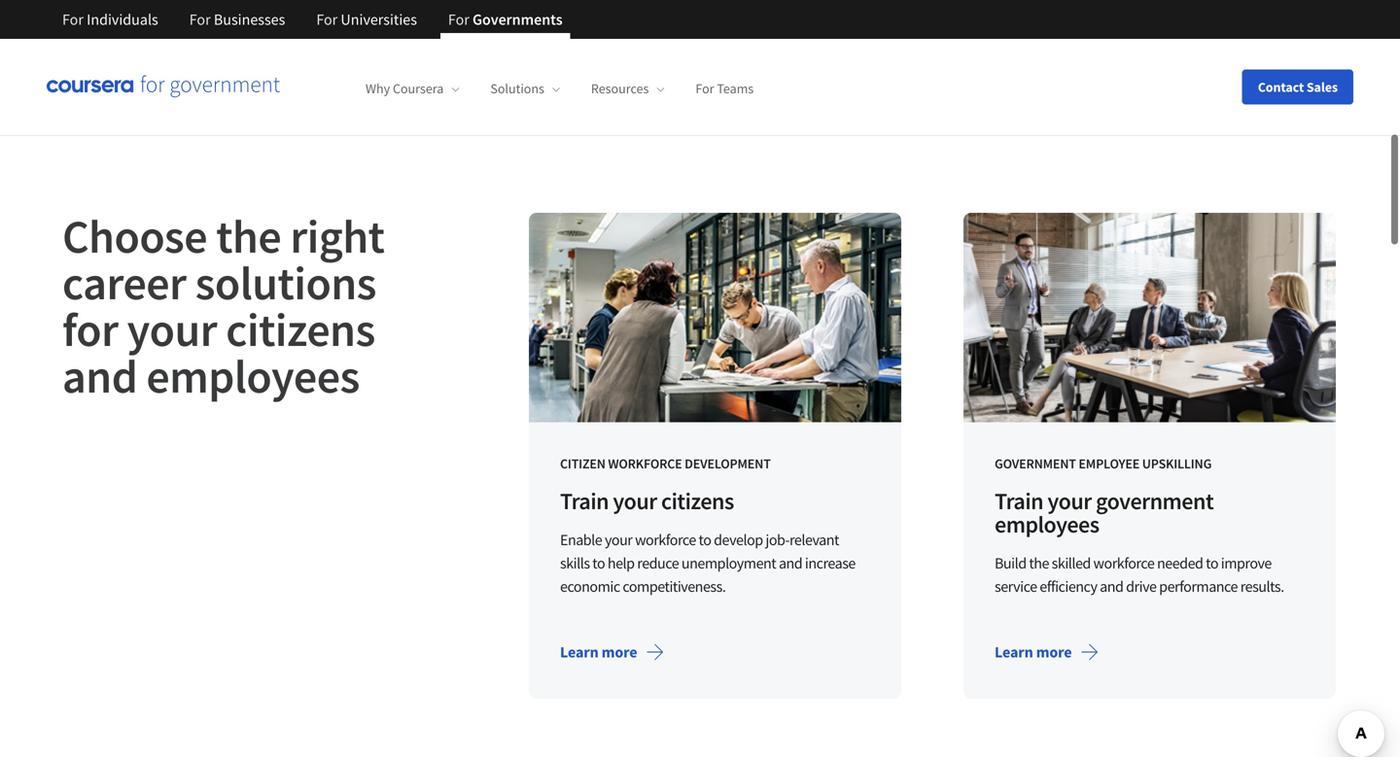 Task type: vqa. For each thing, say whether or not it's contained in the screenshot.
Sales
yes



Task type: describe. For each thing, give the bounding box(es) containing it.
for for businesses
[[189, 10, 211, 29]]

created
[[228, 28, 277, 48]]

skilled
[[1052, 554, 1091, 573]]

0 horizontal spatial coursera
[[393, 80, 444, 97]]

job
[[191, 28, 212, 48]]

build
[[995, 554, 1027, 573]]

learn more for train your citizens
[[560, 643, 638, 662]]

train your public employees image
[[964, 213, 1336, 423]]

right
[[290, 207, 385, 266]]

performance
[[1160, 577, 1238, 597]]

your inside 'choose the right career solutions for your citizens and employees'
[[127, 301, 217, 359]]

government employee upskilling
[[995, 455, 1212, 473]]

why
[[366, 80, 390, 97]]

solutions
[[195, 254, 376, 312]]

learn for train your citizens
[[560, 643, 599, 662]]

skills
[[560, 554, 590, 573]]

trained
[[407, 28, 454, 48]]

for governments
[[448, 10, 563, 29]]

platform
[[1029, 28, 1086, 48]]

help
[[608, 554, 635, 573]]

learn for train your government employees
[[995, 643, 1034, 662]]

]
[[1318, 68, 1323, 87]]

your for train your government employees
[[1048, 487, 1092, 516]]

improve
[[1221, 554, 1272, 573]]

citizen workforce development
[[560, 455, 771, 473]]

for inside 'choose the right career solutions for your citizens and employees'
[[62, 301, 118, 359]]

1
[[125, 13, 144, 62]]

on
[[923, 28, 940, 48]]

resources link
[[591, 80, 665, 97]]

every
[[301, 28, 337, 48]]

1 vertical spatial citizens
[[661, 487, 734, 516]]

economic
[[560, 577, 620, 597]]

enable
[[560, 531, 602, 550]]

contact
[[1258, 78, 1305, 96]]

teams
[[717, 80, 754, 97]]

relevant
[[790, 531, 839, 550]]

0 vertical spatial coursera
[[968, 28, 1026, 48]]

and inside the enable your workforce to develop job-relevant skills to help reduce unemployment and increase economic competitiveness.
[[779, 554, 803, 573]]

learn more link for train your citizens
[[545, 629, 680, 676]]

for left the teams at the right top of page
[[696, 80, 714, 97]]

employees inside 'choose the right career solutions for your citizens and employees'
[[146, 347, 360, 406]]

71%
[[763, 13, 836, 62]]

[
[[1306, 68, 1311, 87]]

learn more link for train your government employees
[[979, 629, 1115, 676]]

of learners on the coursera platform report career benefits
[[851, 28, 1229, 48]]

to inside build the skilled workforce  needed to improve service efficiency and drive performance results.
[[1206, 554, 1219, 573]]

for for governments
[[448, 10, 470, 29]]

resources
[[591, 80, 649, 97]]

for teams
[[696, 80, 754, 97]]

new job is created for every 30 people trained online*
[[160, 28, 504, 48]]

solutions link
[[491, 80, 560, 97]]

for businesses
[[189, 10, 285, 29]]

contact sales button
[[1243, 70, 1354, 105]]



Task type: locate. For each thing, give the bounding box(es) containing it.
the right "on"
[[943, 28, 965, 48]]

0 horizontal spatial more
[[602, 643, 638, 662]]

1 horizontal spatial and
[[779, 554, 803, 573]]

to up the 'performance'
[[1206, 554, 1219, 573]]

30
[[340, 28, 356, 48]]

citizens
[[226, 301, 375, 359], [661, 487, 734, 516]]

online*
[[457, 28, 504, 48]]

businesses
[[214, 10, 285, 29]]

1 horizontal spatial to
[[699, 531, 711, 550]]

1 more from the left
[[602, 643, 638, 662]]

train down the citizen
[[560, 487, 609, 516]]

1 vertical spatial career
[[62, 254, 186, 312]]

for teams link
[[696, 80, 754, 97]]

0 horizontal spatial train
[[560, 487, 609, 516]]

government
[[1096, 487, 1214, 516]]

benefits
[[1177, 28, 1229, 48]]

train your citizens image
[[529, 213, 902, 423]]

the for choose the right career solutions for your citizens and employees
[[216, 207, 281, 266]]

learn more link
[[545, 629, 680, 676], [979, 629, 1115, 676]]

0 vertical spatial citizens
[[226, 301, 375, 359]]

0 horizontal spatial to
[[593, 554, 605, 573]]

the inside 'choose the right career solutions for your citizens and employees'
[[216, 207, 281, 266]]

1 learn more link from the left
[[545, 629, 680, 676]]

learn more down economic
[[560, 643, 638, 662]]

more for train your government employees
[[1037, 643, 1072, 662]]

learners
[[867, 28, 920, 48]]

development
[[685, 455, 771, 473]]

and inside build the skilled workforce  needed to improve service efficiency and drive performance results.
[[1100, 577, 1124, 597]]

banner navigation
[[47, 0, 578, 39]]

2 horizontal spatial and
[[1100, 577, 1124, 597]]

develop
[[714, 531, 763, 550]]

coursera right why
[[393, 80, 444, 97]]

1 horizontal spatial more
[[1037, 643, 1072, 662]]

and
[[62, 347, 137, 406], [779, 554, 803, 573], [1100, 577, 1124, 597]]

learn more
[[560, 643, 638, 662], [995, 643, 1072, 662]]

more down economic
[[602, 643, 638, 662]]

governments
[[473, 10, 563, 29]]

people
[[359, 28, 404, 48]]

the for build the skilled workforce  needed to improve service efficiency and drive performance results.
[[1029, 554, 1049, 573]]

increase
[[805, 554, 856, 573]]

is
[[215, 28, 225, 48]]

0 horizontal spatial learn more
[[560, 643, 638, 662]]

0 horizontal spatial career
[[62, 254, 186, 312]]

employee
[[1079, 455, 1140, 473]]

2 vertical spatial and
[[1100, 577, 1124, 597]]

more down efficiency
[[1037, 643, 1072, 662]]

0 horizontal spatial the
[[216, 207, 281, 266]]

for
[[280, 28, 298, 48], [62, 301, 118, 359]]

for
[[62, 10, 84, 29], [189, 10, 211, 29], [316, 10, 338, 29], [448, 10, 470, 29], [696, 80, 714, 97]]

your inside the enable your workforce to develop job-relevant skills to help reduce unemployment and increase economic competitiveness.
[[605, 531, 633, 550]]

citizen
[[560, 455, 606, 473]]

learn down economic
[[560, 643, 599, 662]]

workforce up the drive
[[1094, 554, 1155, 573]]

2 learn more link from the left
[[979, 629, 1115, 676]]

2 learn more from the left
[[995, 643, 1072, 662]]

train inside train your government employees
[[995, 487, 1044, 516]]

train down government
[[995, 487, 1044, 516]]

1 horizontal spatial train
[[995, 487, 1044, 516]]

0 vertical spatial workforce
[[635, 531, 696, 550]]

your for enable your workforce to develop job-relevant skills to help reduce unemployment and increase economic competitiveness.
[[605, 531, 633, 550]]

0 horizontal spatial and
[[62, 347, 137, 406]]

1 horizontal spatial the
[[943, 28, 965, 48]]

the inside build the skilled workforce  needed to improve service efficiency and drive performance results.
[[1029, 554, 1049, 573]]

service
[[995, 577, 1037, 597]]

workforce up reduce
[[635, 531, 696, 550]]

coursera left platform
[[968, 28, 1026, 48]]

employees inside train your government employees
[[995, 510, 1100, 539]]

1 horizontal spatial employees
[[995, 510, 1100, 539]]

learn more down service
[[995, 643, 1072, 662]]

train your citizens
[[560, 487, 734, 516]]

workforce inside the enable your workforce to develop job-relevant skills to help reduce unemployment and increase economic competitiveness.
[[635, 531, 696, 550]]

why coursera link
[[366, 80, 459, 97]]

0 vertical spatial the
[[943, 28, 965, 48]]

reduce
[[637, 554, 679, 573]]

report
[[1089, 28, 1130, 48]]

learn more link down economic
[[545, 629, 680, 676]]

1 horizontal spatial learn
[[995, 643, 1034, 662]]

2 learn from the left
[[995, 643, 1034, 662]]

1 horizontal spatial citizens
[[661, 487, 734, 516]]

for for universities
[[316, 10, 338, 29]]

the left right
[[216, 207, 281, 266]]

your inside train your government employees
[[1048, 487, 1092, 516]]

coursera for government image
[[47, 76, 280, 99]]

to
[[699, 531, 711, 550], [593, 554, 605, 573], [1206, 554, 1219, 573]]

1 vertical spatial coursera
[[393, 80, 444, 97]]

coursera
[[968, 28, 1026, 48], [393, 80, 444, 97]]

train your government employees
[[995, 487, 1214, 539]]

for universities
[[316, 10, 417, 29]]

1 vertical spatial for
[[62, 301, 118, 359]]

to left help
[[593, 554, 605, 573]]

2 train from the left
[[995, 487, 1044, 516]]

2
[[1311, 68, 1318, 87]]

for for individuals
[[62, 10, 84, 29]]

0 horizontal spatial learn more link
[[545, 629, 680, 676]]

choose
[[62, 207, 207, 266]]

for left is on the left top of page
[[189, 10, 211, 29]]

for left governments
[[448, 10, 470, 29]]

1 horizontal spatial learn more
[[995, 643, 1072, 662]]

for left individuals
[[62, 10, 84, 29]]

learn down service
[[995, 643, 1034, 662]]

1 horizontal spatial coursera
[[968, 28, 1026, 48]]

[ 2 ]
[[1306, 68, 1323, 87]]

workforce
[[608, 455, 682, 473]]

career
[[1133, 28, 1174, 48], [62, 254, 186, 312]]

sales
[[1307, 78, 1338, 96]]

learn
[[560, 643, 599, 662], [995, 643, 1034, 662]]

2 vertical spatial the
[[1029, 554, 1049, 573]]

0 horizontal spatial learn
[[560, 643, 599, 662]]

1 vertical spatial employees
[[995, 510, 1100, 539]]

employees
[[146, 347, 360, 406], [995, 510, 1100, 539]]

workforce inside build the skilled workforce  needed to improve service efficiency and drive performance results.
[[1094, 554, 1155, 573]]

0 vertical spatial and
[[62, 347, 137, 406]]

2 more from the left
[[1037, 643, 1072, 662]]

results.
[[1241, 577, 1285, 597]]

0 vertical spatial for
[[280, 28, 298, 48]]

for left 30
[[316, 10, 338, 29]]

the
[[943, 28, 965, 48], [216, 207, 281, 266], [1029, 554, 1049, 573]]

1 learn more from the left
[[560, 643, 638, 662]]

workforce
[[635, 531, 696, 550], [1094, 554, 1155, 573]]

more
[[602, 643, 638, 662], [1037, 643, 1072, 662]]

universities
[[341, 10, 417, 29]]

unemployment
[[682, 554, 776, 573]]

learn more for train your government employees
[[995, 643, 1072, 662]]

needed
[[1157, 554, 1204, 573]]

2 horizontal spatial to
[[1206, 554, 1219, 573]]

1 vertical spatial workforce
[[1094, 554, 1155, 573]]

to up unemployment
[[699, 531, 711, 550]]

drive
[[1127, 577, 1157, 597]]

0 horizontal spatial for
[[62, 301, 118, 359]]

government
[[995, 455, 1077, 473]]

choose the right career solutions for your citizens and employees
[[62, 207, 385, 406]]

your
[[127, 301, 217, 359], [613, 487, 657, 516], [1048, 487, 1092, 516], [605, 531, 633, 550]]

individuals
[[87, 10, 158, 29]]

contact sales
[[1258, 78, 1338, 96]]

train for train your government employees
[[995, 487, 1044, 516]]

new
[[160, 28, 188, 48]]

0 horizontal spatial employees
[[146, 347, 360, 406]]

0 vertical spatial employees
[[146, 347, 360, 406]]

your for train your citizens
[[613, 487, 657, 516]]

career inside 'choose the right career solutions for your citizens and employees'
[[62, 254, 186, 312]]

0 horizontal spatial workforce
[[635, 531, 696, 550]]

1 horizontal spatial for
[[280, 28, 298, 48]]

1 horizontal spatial workforce
[[1094, 554, 1155, 573]]

train
[[560, 487, 609, 516], [995, 487, 1044, 516]]

job-
[[766, 531, 790, 550]]

the right 'build'
[[1029, 554, 1049, 573]]

1 train from the left
[[560, 487, 609, 516]]

competitiveness.
[[623, 577, 726, 597]]

why coursera
[[366, 80, 444, 97]]

1 vertical spatial and
[[779, 554, 803, 573]]

0 horizontal spatial citizens
[[226, 301, 375, 359]]

upskilling
[[1143, 455, 1212, 473]]

for individuals
[[62, 10, 158, 29]]

1 vertical spatial the
[[216, 207, 281, 266]]

2 horizontal spatial the
[[1029, 554, 1049, 573]]

solutions
[[491, 80, 545, 97]]

1 horizontal spatial career
[[1133, 28, 1174, 48]]

learn more link down efficiency
[[979, 629, 1115, 676]]

citizens inside 'choose the right career solutions for your citizens and employees'
[[226, 301, 375, 359]]

more for train your citizens
[[602, 643, 638, 662]]

of
[[851, 28, 864, 48]]

0 vertical spatial career
[[1133, 28, 1174, 48]]

and inside 'choose the right career solutions for your citizens and employees'
[[62, 347, 137, 406]]

1 horizontal spatial learn more link
[[979, 629, 1115, 676]]

enable your workforce to develop job-relevant skills to help reduce unemployment and increase economic competitiveness.
[[560, 531, 856, 597]]

efficiency
[[1040, 577, 1098, 597]]

build the skilled workforce  needed to improve service efficiency and drive performance results.
[[995, 554, 1285, 597]]

train for train your citizens
[[560, 487, 609, 516]]

1 learn from the left
[[560, 643, 599, 662]]



